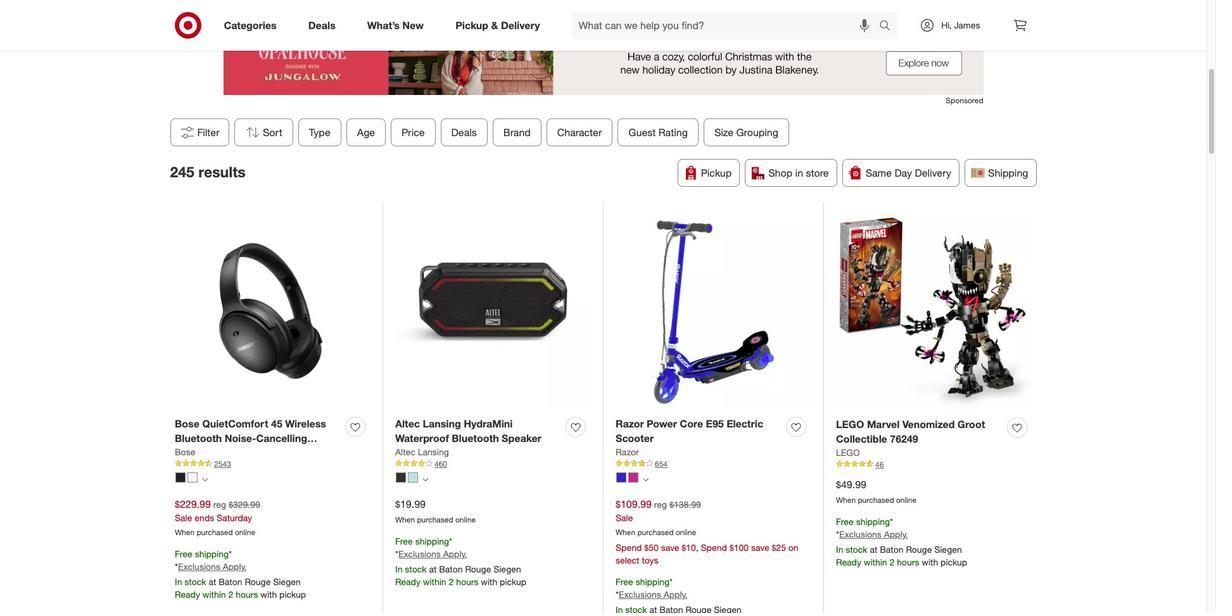 Task type: vqa. For each thing, say whether or not it's contained in the screenshot.
LA Beverly (6) Beverly
no



Task type: describe. For each thing, give the bounding box(es) containing it.
exclusions apply. button for bose quietcomfort 45 wireless bluetooth noise-cancelling headphones
[[178, 561, 247, 574]]

mint image
[[408, 473, 418, 483]]

lego for lego marvel venomized groot collectible 76249
[[836, 418, 865, 431]]

2 spend from the left
[[701, 542, 727, 553]]

shipping for altec lansing hydramini waterproof bluetooth speaker
[[415, 536, 449, 547]]

bose link
[[175, 446, 195, 459]]

altec for altec lansing
[[395, 447, 416, 457]]

siegen for $49.99
[[935, 545, 962, 555]]

0 horizontal spatial with
[[261, 590, 277, 600]]

apply. for noise-
[[223, 562, 247, 572]]

collectible
[[836, 433, 888, 445]]

free shipping * * exclusions apply. in stock at  baton rouge siegen ready within 2 hours with pickup for $49.99
[[836, 516, 968, 568]]

price button
[[391, 119, 435, 146]]

stock for $19.99
[[405, 564, 427, 575]]

size grouping button
[[704, 119, 789, 146]]

lego link
[[836, 447, 860, 459]]

$49.99 when purchased online
[[836, 478, 917, 505]]

$19.99
[[395, 498, 426, 511]]

2 vertical spatial 2
[[228, 590, 233, 600]]

exclusions for bose quietcomfort 45 wireless bluetooth noise-cancelling headphones
[[178, 562, 220, 572]]

2 vertical spatial within
[[203, 590, 226, 600]]

categories link
[[213, 11, 293, 39]]

exclusions apply. button for lego marvel venomized groot collectible 76249
[[840, 529, 908, 541]]

day
[[895, 167, 912, 179]]

scooter
[[616, 432, 654, 445]]

$109.99
[[616, 498, 652, 511]]

all colors element for razor power core e95 electric scooter
[[643, 476, 649, 483]]

shipping for lego marvel venomized groot collectible 76249
[[856, 516, 890, 527]]

rouge for $19.99
[[465, 564, 491, 575]]

ready for $19.99
[[395, 577, 421, 588]]

all colors image
[[643, 477, 649, 483]]

76249
[[890, 433, 919, 445]]

character
[[557, 126, 602, 139]]

lego for lego
[[836, 447, 860, 458]]

grouping
[[736, 126, 778, 139]]

search button
[[874, 11, 904, 42]]

bose for bose
[[175, 447, 195, 457]]

bose quietcomfort 45 wireless bluetooth noise-cancelling headphones
[[175, 418, 326, 459]]

0 horizontal spatial at
[[209, 577, 216, 588]]

filter button
[[170, 119, 229, 146]]

hydramini
[[464, 418, 513, 430]]

free for lego marvel venomized groot collectible 76249
[[836, 516, 854, 527]]

altec lansing hydramini waterproof bluetooth speaker link
[[395, 417, 561, 446]]

altec lansing hydramini waterproof bluetooth speaker
[[395, 418, 542, 445]]

245
[[170, 163, 194, 180]]

carousel region
[[223, 0, 984, 22]]

2 vertical spatial baton
[[219, 577, 242, 588]]

online inside $109.99 reg $138.99 sale when purchased online spend $50 save $10, spend $100 save $25 on select toys
[[676, 528, 696, 537]]

$329.99
[[229, 499, 260, 510]]

exclusions apply. button for razor power core e95 electric scooter
[[619, 589, 688, 602]]

pickup for $49.99
[[941, 557, 968, 568]]

hi,
[[942, 20, 952, 30]]

toys
[[642, 555, 659, 566]]

deals for the deals link
[[308, 19, 336, 31]]

245 results
[[170, 163, 246, 180]]

all colors image for bose quietcomfort 45 wireless bluetooth noise-cancelling headphones
[[202, 477, 208, 483]]

razor power core e95 electric scooter
[[616, 418, 764, 445]]

in for $49.99
[[836, 545, 844, 555]]

noise-
[[225, 432, 256, 445]]

0 horizontal spatial free shipping * * exclusions apply. in stock at  baton rouge siegen ready within 2 hours with pickup
[[175, 548, 306, 600]]

shipping for bose quietcomfort 45 wireless bluetooth noise-cancelling headphones
[[195, 548, 229, 559]]

654
[[655, 459, 668, 469]]

1 save from the left
[[661, 542, 679, 553]]

free shipping * * exclusions apply.
[[616, 576, 688, 600]]

lego marvel venomized groot collectible 76249 link
[[836, 418, 1002, 447]]

2 vertical spatial pickup
[[279, 590, 306, 600]]

What can we help you find? suggestions appear below search field
[[571, 11, 883, 39]]

$10,
[[682, 542, 699, 553]]

deals button
[[440, 119, 487, 146]]

sort
[[263, 126, 282, 139]]

lego marvel venomized groot collectible 76249
[[836, 418, 985, 445]]

guest rating button
[[618, 119, 699, 146]]

delivery for same day delivery
[[915, 167, 952, 179]]

purchased inside $19.99 when purchased online
[[417, 515, 453, 524]]

pickup & delivery link
[[445, 11, 556, 39]]

exclusions for lego marvel venomized groot collectible 76249
[[840, 529, 882, 540]]

$50
[[645, 542, 659, 553]]

pink image
[[629, 473, 639, 483]]

45
[[271, 418, 282, 430]]

price
[[402, 126, 425, 139]]

with for $19.99
[[481, 577, 498, 588]]

$19.99 when purchased online
[[395, 498, 476, 524]]

when inside $19.99 when purchased online
[[395, 515, 415, 524]]

type button
[[298, 119, 341, 146]]

sort button
[[234, 119, 293, 146]]

quietcomfort
[[202, 418, 268, 430]]

bose for bose quietcomfort 45 wireless bluetooth noise-cancelling headphones
[[175, 418, 199, 430]]

e95
[[706, 418, 724, 430]]

cancelling
[[256, 432, 307, 445]]

age button
[[346, 119, 386, 146]]

wireless
[[285, 418, 326, 430]]

razor for razor
[[616, 447, 639, 457]]

store
[[806, 167, 829, 179]]

hours for $49.99
[[897, 557, 920, 568]]

size
[[714, 126, 733, 139]]

2543 link
[[175, 459, 370, 470]]

baton for $49.99
[[880, 545, 904, 555]]

pickup for pickup & delivery
[[456, 19, 489, 31]]

when inside $109.99 reg $138.99 sale when purchased online spend $50 save $10, spend $100 save $25 on select toys
[[616, 528, 636, 537]]

filter
[[197, 126, 220, 139]]

free for bose quietcomfort 45 wireless bluetooth noise-cancelling headphones
[[175, 548, 192, 559]]

0 horizontal spatial in
[[175, 577, 182, 588]]

results
[[198, 163, 246, 180]]

$138.99
[[670, 499, 701, 510]]

purchased inside $49.99 when purchased online
[[858, 495, 894, 505]]

when inside $49.99 when purchased online
[[836, 495, 856, 505]]

baton for $19.99
[[439, 564, 463, 575]]

exclusions for altec lansing hydramini waterproof bluetooth speaker
[[399, 549, 441, 560]]

pickup for pickup
[[701, 167, 732, 179]]

core
[[680, 418, 703, 430]]

$100
[[730, 542, 749, 553]]

groot
[[958, 418, 985, 431]]

same day delivery
[[866, 167, 952, 179]]

in for $19.99
[[395, 564, 403, 575]]

460 link
[[395, 459, 591, 470]]

guest rating
[[629, 126, 688, 139]]

brand button
[[493, 119, 541, 146]]

blue image
[[617, 473, 627, 483]]

exclusions inside free shipping * * exclusions apply.
[[619, 590, 661, 600]]

2 save from the left
[[751, 542, 770, 553]]

pickup for $19.99
[[500, 577, 527, 588]]

0 horizontal spatial ready
[[175, 590, 200, 600]]

categories
[[224, 19, 277, 31]]

select
[[616, 555, 640, 566]]

what's new link
[[357, 11, 440, 39]]

online inside $49.99 when purchased online
[[897, 495, 917, 505]]

apply. for speaker
[[443, 549, 467, 560]]

same day delivery button
[[843, 159, 960, 187]]

search
[[874, 20, 904, 33]]

hi, james
[[942, 20, 981, 30]]



Task type: locate. For each thing, give the bounding box(es) containing it.
marvel
[[867, 418, 900, 431]]

0 vertical spatial 2
[[890, 557, 895, 568]]

exclusions down $19.99 when purchased online
[[399, 549, 441, 560]]

1 horizontal spatial delivery
[[915, 167, 952, 179]]

altec up waterproof in the bottom left of the page
[[395, 418, 420, 430]]

exclusions apply. button down toys
[[619, 589, 688, 602]]

&
[[491, 19, 498, 31]]

waterproof
[[395, 432, 449, 445]]

1 vertical spatial razor
[[616, 447, 639, 457]]

0 horizontal spatial reg
[[213, 499, 226, 510]]

reg for $109.99
[[654, 499, 667, 510]]

0 horizontal spatial bluetooth
[[175, 432, 222, 445]]

exclusions apply. button down $49.99 when purchased online
[[840, 529, 908, 541]]

2 horizontal spatial all colors element
[[643, 476, 649, 483]]

2 vertical spatial siegen
[[273, 577, 301, 588]]

rouge for $49.99
[[906, 545, 932, 555]]

0 horizontal spatial sale
[[175, 512, 192, 523]]

2 horizontal spatial at
[[870, 545, 878, 555]]

shop in store button
[[745, 159, 837, 187]]

deals
[[308, 19, 336, 31], [451, 126, 477, 139]]

0 horizontal spatial pickup
[[456, 19, 489, 31]]

0 vertical spatial razor
[[616, 418, 644, 430]]

exclusions down toys
[[619, 590, 661, 600]]

lansing
[[423, 418, 461, 430], [418, 447, 449, 457]]

at for $19.99
[[429, 564, 437, 575]]

altec for altec lansing hydramini waterproof bluetooth speaker
[[395, 418, 420, 430]]

1 horizontal spatial spend
[[701, 542, 727, 553]]

ready
[[836, 557, 862, 568], [395, 577, 421, 588], [175, 590, 200, 600]]

deals left what's
[[308, 19, 336, 31]]

1 horizontal spatial deals
[[451, 126, 477, 139]]

$49.99
[[836, 478, 867, 491]]

lansing inside altec lansing hydramini waterproof bluetooth speaker
[[423, 418, 461, 430]]

when down the $229.99
[[175, 528, 195, 537]]

altec lansing link
[[395, 446, 449, 459]]

spend up the select
[[616, 542, 642, 553]]

purchased down $49.99
[[858, 495, 894, 505]]

1 bose from the top
[[175, 418, 199, 430]]

1 spend from the left
[[616, 542, 642, 553]]

0 horizontal spatial delivery
[[501, 19, 540, 31]]

razor link
[[616, 446, 639, 459]]

bose inside bose quietcomfort 45 wireless bluetooth noise-cancelling headphones
[[175, 418, 199, 430]]

stock for $49.99
[[846, 545, 868, 555]]

2 vertical spatial in
[[175, 577, 182, 588]]

apply. down $49.99 when purchased online
[[884, 529, 908, 540]]

2 reg from the left
[[654, 499, 667, 510]]

when down $19.99
[[395, 515, 415, 524]]

at
[[870, 545, 878, 555], [429, 564, 437, 575], [209, 577, 216, 588]]

free shipping * * exclusions apply. in stock at  baton rouge siegen ready within 2 hours with pickup down $49.99 when purchased online
[[836, 516, 968, 568]]

all colors image right mint image
[[423, 477, 428, 483]]

2 horizontal spatial free shipping * * exclusions apply. in stock at  baton rouge siegen ready within 2 hours with pickup
[[836, 516, 968, 568]]

bluetooth inside bose quietcomfort 45 wireless bluetooth noise-cancelling headphones
[[175, 432, 222, 445]]

razor up scooter
[[616, 418, 644, 430]]

bluetooth up headphones at the left bottom of the page
[[175, 432, 222, 445]]

1 bluetooth from the left
[[175, 432, 222, 445]]

sale inside $109.99 reg $138.99 sale when purchased online spend $50 save $10, spend $100 save $25 on select toys
[[616, 512, 633, 523]]

purchased down $19.99
[[417, 515, 453, 524]]

sale inside $229.99 reg $329.99 sale ends saturday when purchased online
[[175, 512, 192, 523]]

age
[[357, 126, 375, 139]]

2 for $19.99
[[449, 577, 454, 588]]

reg left $138.99
[[654, 499, 667, 510]]

1 horizontal spatial siegen
[[494, 564, 521, 575]]

deals for deals button
[[451, 126, 477, 139]]

1 horizontal spatial hours
[[456, 577, 479, 588]]

0 horizontal spatial save
[[661, 542, 679, 553]]

1 sale from the left
[[175, 512, 192, 523]]

exclusions down ends
[[178, 562, 220, 572]]

free inside free shipping * * exclusions apply.
[[616, 576, 633, 587]]

shipping down $229.99 reg $329.99 sale ends saturday when purchased online at the left bottom of the page
[[195, 548, 229, 559]]

black image
[[176, 473, 186, 483]]

online up $10,
[[676, 528, 696, 537]]

siegen
[[935, 545, 962, 555], [494, 564, 521, 575], [273, 577, 301, 588]]

0 vertical spatial stock
[[846, 545, 868, 555]]

0 vertical spatial pickup
[[941, 557, 968, 568]]

1 horizontal spatial sale
[[616, 512, 633, 523]]

delivery right &
[[501, 19, 540, 31]]

exclusions down $49.99 when purchased online
[[840, 529, 882, 540]]

0 vertical spatial deals
[[308, 19, 336, 31]]

on
[[789, 542, 799, 553]]

all colors element right white icon
[[202, 476, 208, 483]]

0 horizontal spatial deals
[[308, 19, 336, 31]]

apply. inside free shipping * * exclusions apply.
[[664, 590, 688, 600]]

ready for $49.99
[[836, 557, 862, 568]]

free shipping * * exclusions apply. in stock at  baton rouge siegen ready within 2 hours with pickup for $19.99
[[395, 536, 527, 588]]

1 vertical spatial ready
[[395, 577, 421, 588]]

character button
[[546, 119, 613, 146]]

2 horizontal spatial pickup
[[941, 557, 968, 568]]

exclusions apply. button down $229.99 reg $329.99 sale ends saturday when purchased online at the left bottom of the page
[[178, 561, 247, 574]]

save right $50
[[661, 542, 679, 553]]

same
[[866, 167, 892, 179]]

delivery for pickup & delivery
[[501, 19, 540, 31]]

purchased inside $109.99 reg $138.99 sale when purchased online spend $50 save $10, spend $100 save $25 on select toys
[[638, 528, 674, 537]]

lego up collectible
[[836, 418, 865, 431]]

within for $49.99
[[864, 557, 887, 568]]

apply. down $19.99 when purchased online
[[443, 549, 467, 560]]

exclusions apply. button down $19.99 when purchased online
[[399, 548, 467, 561]]

power
[[647, 418, 677, 430]]

0 horizontal spatial all colors element
[[202, 476, 208, 483]]

3 all colors element from the left
[[643, 476, 649, 483]]

save left $25
[[751, 542, 770, 553]]

0 horizontal spatial all colors image
[[202, 477, 208, 483]]

654 link
[[616, 459, 811, 470]]

ends
[[195, 512, 214, 523]]

apply. for 76249
[[884, 529, 908, 540]]

reg inside $229.99 reg $329.99 sale ends saturday when purchased online
[[213, 499, 226, 510]]

what's new
[[367, 19, 424, 31]]

0 horizontal spatial rouge
[[245, 577, 271, 588]]

1 altec from the top
[[395, 418, 420, 430]]

$25
[[772, 542, 786, 553]]

when down $49.99
[[836, 495, 856, 505]]

2 vertical spatial ready
[[175, 590, 200, 600]]

shipping down $19.99 when purchased online
[[415, 536, 449, 547]]

1 vertical spatial pickup
[[701, 167, 732, 179]]

2 horizontal spatial rouge
[[906, 545, 932, 555]]

1 horizontal spatial ready
[[395, 577, 421, 588]]

online inside $19.99 when purchased online
[[456, 515, 476, 524]]

white image
[[188, 473, 198, 483]]

2 horizontal spatial in
[[836, 545, 844, 555]]

hours
[[897, 557, 920, 568], [456, 577, 479, 588], [236, 590, 258, 600]]

reg
[[213, 499, 226, 510], [654, 499, 667, 510]]

siegen for $19.99
[[494, 564, 521, 575]]

1 razor from the top
[[616, 418, 644, 430]]

2 horizontal spatial baton
[[880, 545, 904, 555]]

sale for $229.99
[[175, 512, 192, 523]]

2 vertical spatial rouge
[[245, 577, 271, 588]]

bluetooth for lansing
[[452, 432, 499, 445]]

1 vertical spatial hours
[[456, 577, 479, 588]]

all colors element
[[202, 476, 208, 483], [423, 476, 428, 483], [643, 476, 649, 483]]

1 vertical spatial altec
[[395, 447, 416, 457]]

2 razor from the top
[[616, 447, 639, 457]]

delivery inside same day delivery button
[[915, 167, 952, 179]]

1 lego from the top
[[836, 418, 865, 431]]

delivery right day
[[915, 167, 952, 179]]

headphones
[[175, 447, 236, 459]]

in
[[836, 545, 844, 555], [395, 564, 403, 575], [175, 577, 182, 588]]

james
[[955, 20, 981, 30]]

0 vertical spatial bose
[[175, 418, 199, 430]]

2 vertical spatial with
[[261, 590, 277, 600]]

1 vertical spatial lego
[[836, 447, 860, 458]]

free down $229.99 reg $329.99 sale ends saturday when purchased online at the left bottom of the page
[[175, 548, 192, 559]]

free shipping * * exclusions apply. in stock at  baton rouge siegen ready within 2 hours with pickup down $19.99 when purchased online
[[395, 536, 527, 588]]

free down $49.99
[[836, 516, 854, 527]]

1 horizontal spatial stock
[[405, 564, 427, 575]]

exclusions
[[840, 529, 882, 540], [399, 549, 441, 560], [178, 562, 220, 572], [619, 590, 661, 600]]

when up the select
[[616, 528, 636, 537]]

altec lansing
[[395, 447, 449, 457]]

all colors element for altec lansing hydramini waterproof bluetooth speaker
[[423, 476, 428, 483]]

1 vertical spatial 2
[[449, 577, 454, 588]]

shop in store
[[769, 167, 829, 179]]

spend right $10,
[[701, 542, 727, 553]]

sale down the $229.99
[[175, 512, 192, 523]]

1 vertical spatial bose
[[175, 447, 195, 457]]

2 horizontal spatial siegen
[[935, 545, 962, 555]]

pickup button
[[678, 159, 740, 187]]

0 vertical spatial in
[[836, 545, 844, 555]]

lego marvel venomized groot collectible 76249 image
[[836, 215, 1032, 410], [836, 215, 1032, 410]]

0 horizontal spatial pickup
[[279, 590, 306, 600]]

altec inside altec lansing hydramini waterproof bluetooth speaker
[[395, 418, 420, 430]]

bluetooth
[[175, 432, 222, 445], [452, 432, 499, 445]]

all colors image for altec lansing hydramini waterproof bluetooth speaker
[[423, 477, 428, 483]]

apply. down $10,
[[664, 590, 688, 600]]

0 vertical spatial lego
[[836, 418, 865, 431]]

0 vertical spatial ready
[[836, 557, 862, 568]]

altec down waterproof in the bottom left of the page
[[395, 447, 416, 457]]

reg for $229.99
[[213, 499, 226, 510]]

bluetooth for quietcomfort
[[175, 432, 222, 445]]

1 vertical spatial stock
[[405, 564, 427, 575]]

razor down scooter
[[616, 447, 639, 457]]

0 vertical spatial hours
[[897, 557, 920, 568]]

bose up black icon
[[175, 447, 195, 457]]

altec
[[395, 418, 420, 430], [395, 447, 416, 457]]

purchased inside $229.99 reg $329.99 sale ends saturday when purchased online
[[197, 528, 233, 537]]

0 horizontal spatial hours
[[236, 590, 258, 600]]

in
[[796, 167, 803, 179]]

online down "46" link
[[897, 495, 917, 505]]

hours for $19.99
[[456, 577, 479, 588]]

delivery inside pickup & delivery link
[[501, 19, 540, 31]]

exclusions apply. button
[[840, 529, 908, 541], [399, 548, 467, 561], [178, 561, 247, 574], [619, 589, 688, 602]]

0 vertical spatial altec
[[395, 418, 420, 430]]

online
[[897, 495, 917, 505], [456, 515, 476, 524], [235, 528, 255, 537], [676, 528, 696, 537]]

new
[[403, 19, 424, 31]]

lego inside lego marvel venomized groot collectible 76249
[[836, 418, 865, 431]]

online down saturday
[[235, 528, 255, 537]]

2
[[890, 557, 895, 568], [449, 577, 454, 588], [228, 590, 233, 600]]

all colors element right pink image
[[643, 476, 649, 483]]

saturday
[[217, 512, 252, 523]]

1 vertical spatial within
[[423, 577, 446, 588]]

razor power core e95 electric scooter link
[[616, 417, 781, 446]]

bluetooth down hydramini
[[452, 432, 499, 445]]

reg inside $109.99 reg $138.99 sale when purchased online spend $50 save $10, spend $100 save $25 on select toys
[[654, 499, 667, 510]]

bose quietcomfort 45 wireless bluetooth noise-cancelling headphones image
[[175, 215, 370, 410], [175, 215, 370, 410]]

1 horizontal spatial pickup
[[500, 577, 527, 588]]

shipping
[[856, 516, 890, 527], [415, 536, 449, 547], [195, 548, 229, 559], [636, 576, 670, 587]]

lansing up the 460
[[418, 447, 449, 457]]

when inside $229.99 reg $329.99 sale ends saturday when purchased online
[[175, 528, 195, 537]]

altec lansing hydramini waterproof bluetooth speaker image
[[395, 215, 591, 410], [395, 215, 591, 410]]

purchased down ends
[[197, 528, 233, 537]]

$229.99
[[175, 498, 211, 511]]

2 for $49.99
[[890, 557, 895, 568]]

advertisement region
[[223, 32, 984, 95]]

2 vertical spatial stock
[[185, 577, 206, 588]]

lansing up waterproof in the bottom left of the page
[[423, 418, 461, 430]]

1 vertical spatial rouge
[[465, 564, 491, 575]]

1 horizontal spatial reg
[[654, 499, 667, 510]]

shipping down $49.99 when purchased online
[[856, 516, 890, 527]]

1 horizontal spatial free shipping * * exclusions apply. in stock at  baton rouge siegen ready within 2 hours with pickup
[[395, 536, 527, 588]]

2 altec from the top
[[395, 447, 416, 457]]

shop
[[769, 167, 793, 179]]

free for altec lansing hydramini waterproof bluetooth speaker
[[395, 536, 413, 547]]

sale
[[175, 512, 192, 523], [616, 512, 633, 523]]

0 vertical spatial within
[[864, 557, 887, 568]]

1 reg from the left
[[213, 499, 226, 510]]

2 all colors image from the left
[[423, 477, 428, 483]]

0 horizontal spatial 2
[[228, 590, 233, 600]]

at for $49.99
[[870, 545, 878, 555]]

free shipping * * exclusions apply. in stock at  baton rouge siegen ready within 2 hours with pickup
[[836, 516, 968, 568], [395, 536, 527, 588], [175, 548, 306, 600]]

all colors image right white icon
[[202, 477, 208, 483]]

0 vertical spatial baton
[[880, 545, 904, 555]]

1 horizontal spatial rouge
[[465, 564, 491, 575]]

*
[[890, 516, 893, 527], [836, 529, 840, 540], [449, 536, 452, 547], [229, 548, 232, 559], [395, 549, 399, 560], [175, 562, 178, 572], [670, 576, 673, 587], [616, 590, 619, 600]]

lansing for altec lansing hydramini waterproof bluetooth speaker
[[423, 418, 461, 430]]

sale for $109.99
[[616, 512, 633, 523]]

shipping button
[[965, 159, 1037, 187]]

2 horizontal spatial 2
[[890, 557, 895, 568]]

razor inside razor power core e95 electric scooter
[[616, 418, 644, 430]]

bose up bose link
[[175, 418, 199, 430]]

1 all colors element from the left
[[202, 476, 208, 483]]

1 all colors image from the left
[[202, 477, 208, 483]]

0 vertical spatial lansing
[[423, 418, 461, 430]]

sponsored
[[946, 96, 984, 105]]

46
[[876, 460, 884, 469]]

deals right 'price'
[[451, 126, 477, 139]]

1 horizontal spatial all colors image
[[423, 477, 428, 483]]

0 vertical spatial delivery
[[501, 19, 540, 31]]

1 horizontal spatial all colors element
[[423, 476, 428, 483]]

shipping
[[988, 167, 1029, 179]]

bose quietcomfort 45 wireless bluetooth noise-cancelling headphones link
[[175, 417, 340, 459]]

46 link
[[836, 459, 1032, 470]]

1 horizontal spatial baton
[[439, 564, 463, 575]]

online inside $229.99 reg $329.99 sale ends saturday when purchased online
[[235, 528, 255, 537]]

shipping inside free shipping * * exclusions apply.
[[636, 576, 670, 587]]

1 horizontal spatial in
[[395, 564, 403, 575]]

black image
[[396, 473, 406, 483]]

all colors image
[[202, 477, 208, 483], [423, 477, 428, 483]]

pickup
[[941, 557, 968, 568], [500, 577, 527, 588], [279, 590, 306, 600]]

1 horizontal spatial with
[[481, 577, 498, 588]]

2 sale from the left
[[616, 512, 633, 523]]

1 vertical spatial siegen
[[494, 564, 521, 575]]

within for $19.99
[[423, 577, 446, 588]]

save
[[661, 542, 679, 553], [751, 542, 770, 553]]

shipping down toys
[[636, 576, 670, 587]]

2 bluetooth from the left
[[452, 432, 499, 445]]

razor for razor power core e95 electric scooter
[[616, 418, 644, 430]]

with for $49.99
[[922, 557, 939, 568]]

pickup left &
[[456, 19, 489, 31]]

0 horizontal spatial stock
[[185, 577, 206, 588]]

venomized
[[903, 418, 955, 431]]

0 vertical spatial with
[[922, 557, 939, 568]]

1 horizontal spatial at
[[429, 564, 437, 575]]

apply. down saturday
[[223, 562, 247, 572]]

what's
[[367, 19, 400, 31]]

bluetooth inside altec lansing hydramini waterproof bluetooth speaker
[[452, 432, 499, 445]]

electric
[[727, 418, 764, 430]]

2 horizontal spatial ready
[[836, 557, 862, 568]]

brand
[[503, 126, 531, 139]]

size grouping
[[714, 126, 778, 139]]

1 vertical spatial at
[[429, 564, 437, 575]]

deals inside button
[[451, 126, 477, 139]]

0 vertical spatial rouge
[[906, 545, 932, 555]]

2 horizontal spatial within
[[864, 557, 887, 568]]

razor power core e95 electric scooter image
[[616, 215, 811, 410], [616, 215, 811, 410]]

2543
[[214, 459, 231, 469]]

pickup down size
[[701, 167, 732, 179]]

2 vertical spatial at
[[209, 577, 216, 588]]

all colors element for bose quietcomfort 45 wireless bluetooth noise-cancelling headphones
[[202, 476, 208, 483]]

spend
[[616, 542, 642, 553], [701, 542, 727, 553]]

0 horizontal spatial within
[[203, 590, 226, 600]]

exclusions apply. button for altec lansing hydramini waterproof bluetooth speaker
[[399, 548, 467, 561]]

sale down $109.99
[[616, 512, 633, 523]]

lansing for altec lansing
[[418, 447, 449, 457]]

all colors element right mint image
[[423, 476, 428, 483]]

2 all colors element from the left
[[423, 476, 428, 483]]

pickup inside button
[[701, 167, 732, 179]]

2 vertical spatial hours
[[236, 590, 258, 600]]

online down 460 link
[[456, 515, 476, 524]]

deals link
[[298, 11, 352, 39]]

pickup & delivery
[[456, 19, 540, 31]]

reg up saturday
[[213, 499, 226, 510]]

free shipping * * exclusions apply. in stock at  baton rouge siegen ready within 2 hours with pickup down saturday
[[175, 548, 306, 600]]

1 vertical spatial with
[[481, 577, 498, 588]]

1 horizontal spatial within
[[423, 577, 446, 588]]

1 vertical spatial in
[[395, 564, 403, 575]]

free down the select
[[616, 576, 633, 587]]

1 vertical spatial baton
[[439, 564, 463, 575]]

2 horizontal spatial with
[[922, 557, 939, 568]]

speaker
[[502, 432, 542, 445]]

rating
[[658, 126, 688, 139]]

purchased
[[858, 495, 894, 505], [417, 515, 453, 524], [197, 528, 233, 537], [638, 528, 674, 537]]

purchased up $50
[[638, 528, 674, 537]]

2 lego from the top
[[836, 447, 860, 458]]

0 vertical spatial at
[[870, 545, 878, 555]]

free down $19.99
[[395, 536, 413, 547]]

$229.99 reg $329.99 sale ends saturday when purchased online
[[175, 498, 260, 537]]

1 horizontal spatial bluetooth
[[452, 432, 499, 445]]

0 horizontal spatial spend
[[616, 542, 642, 553]]

2 bose from the top
[[175, 447, 195, 457]]

1 horizontal spatial save
[[751, 542, 770, 553]]

lego down collectible
[[836, 447, 860, 458]]



